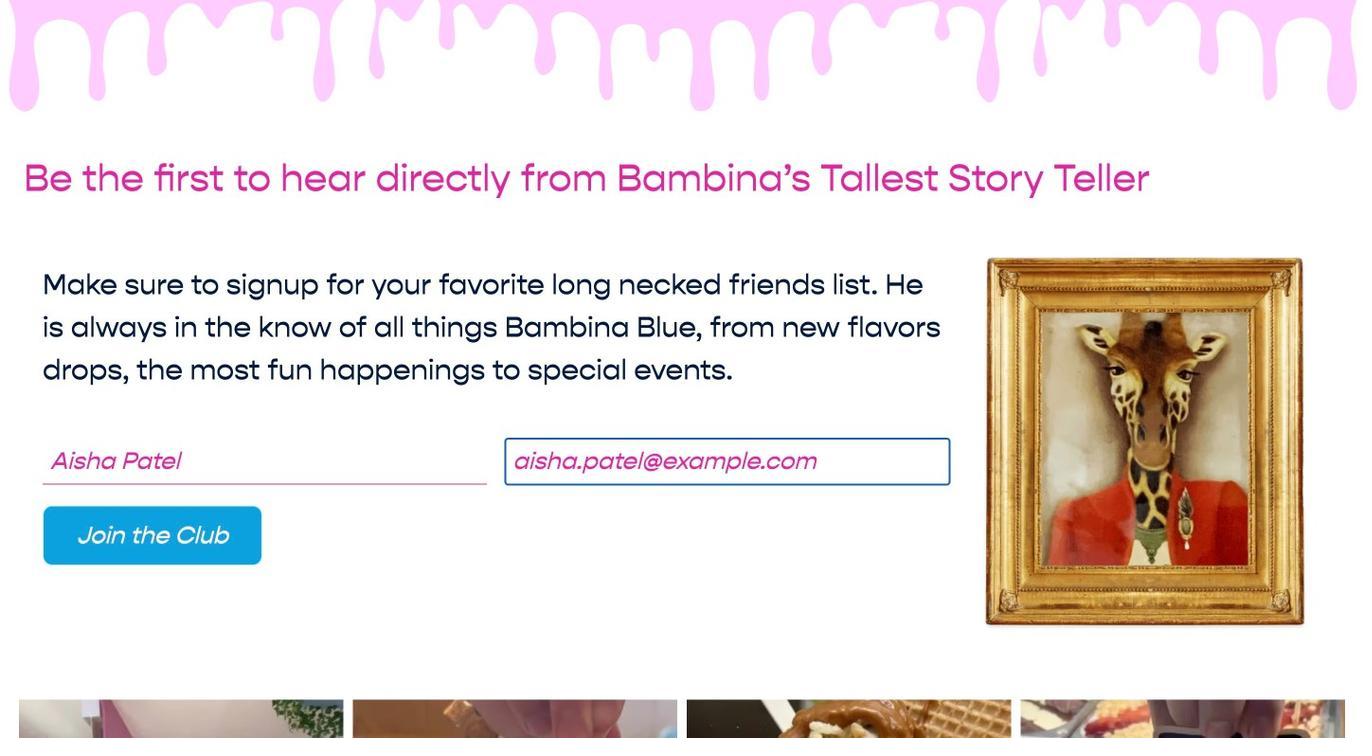 Task type: describe. For each thing, give the bounding box(es) containing it.
Email email field
[[506, 439, 950, 485]]



Task type: locate. For each thing, give the bounding box(es) containing it.
None submit
[[43, 506, 263, 566]]

Name text field
[[43, 439, 487, 485]]



Task type: vqa. For each thing, say whether or not it's contained in the screenshot.
Email "email field"
yes



